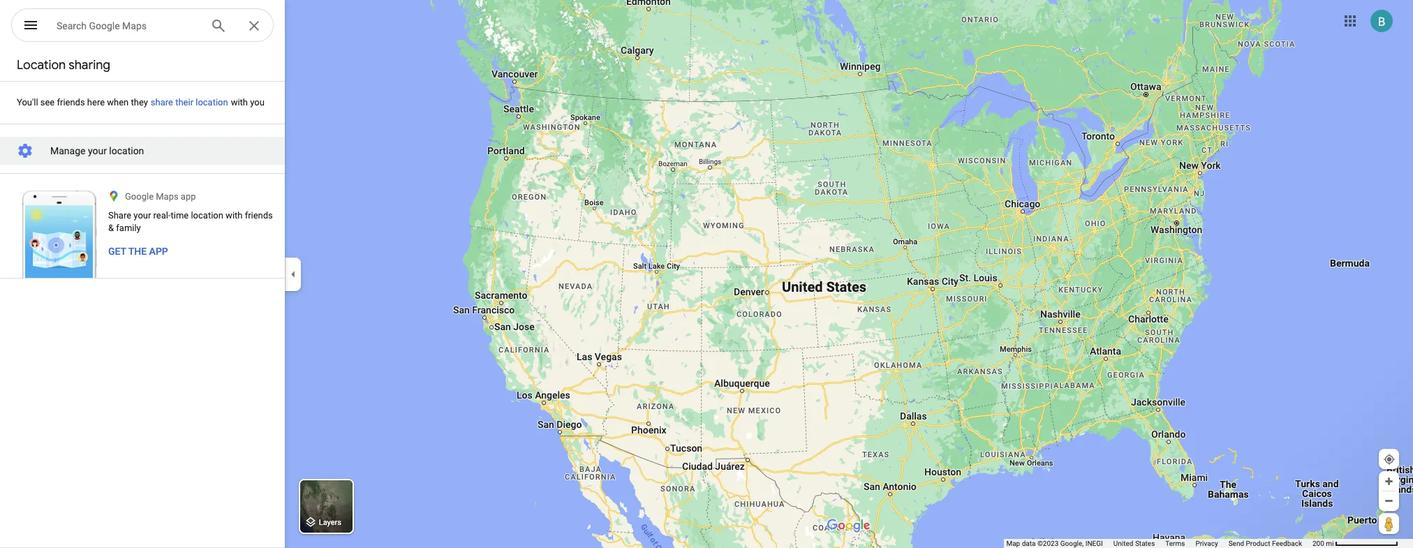 Task type: describe. For each thing, give the bounding box(es) containing it.
united
[[1114, 540, 1134, 548]]

200 mi
[[1313, 540, 1335, 548]]

google maps app
[[125, 191, 196, 202]]

search google maps field containing search google maps
[[11, 8, 274, 43]]

footer inside google maps element
[[1007, 539, 1313, 548]]

zoom in image
[[1385, 476, 1395, 487]]

friends inside share your real-time location with friends & family
[[245, 210, 273, 221]]

their
[[175, 97, 194, 108]]

with inside share your real-time location with friends & family
[[226, 210, 243, 221]]

map data ©2023 google, inegi
[[1007, 540, 1104, 548]]

you'll
[[17, 97, 38, 108]]

time
[[171, 210, 189, 221]]

 button
[[11, 8, 50, 45]]

when
[[107, 97, 129, 108]]

real-
[[153, 210, 171, 221]]

feedback
[[1273, 540, 1303, 548]]

your for location
[[88, 145, 107, 156]]

show street view coverage image
[[1380, 513, 1400, 534]]

manage your location link
[[0, 137, 285, 165]]

your for real-
[[134, 210, 151, 221]]

map
[[1007, 540, 1021, 548]]

0 horizontal spatial google
[[89, 20, 120, 31]]

manage your location
[[50, 145, 144, 156]]

data
[[1023, 540, 1036, 548]]


[[22, 15, 39, 35]]

sharing
[[69, 57, 110, 73]]

location sharing main content
[[0, 50, 285, 548]]

collapse side panel image
[[286, 267, 301, 282]]

here
[[87, 97, 105, 108]]

&
[[108, 223, 114, 233]]

product
[[1247, 540, 1271, 548]]

zoom out image
[[1385, 496, 1395, 506]]

privacy button
[[1196, 539, 1219, 548]]

united states button
[[1114, 539, 1156, 548]]

location sharing
[[17, 57, 110, 73]]

location
[[17, 57, 66, 73]]

share
[[151, 97, 173, 108]]

see
[[40, 97, 55, 108]]

you'll see friends here when they share their location with you
[[17, 97, 265, 108]]

send product feedback
[[1229, 540, 1303, 548]]



Task type: vqa. For each thing, say whether or not it's contained in the screenshot.
1st Departure text box from the top
no



Task type: locate. For each thing, give the bounding box(es) containing it.
0 vertical spatial google
[[89, 20, 120, 31]]

your right manage
[[88, 145, 107, 156]]

0 vertical spatial with
[[231, 97, 248, 108]]

maps up real-
[[156, 191, 179, 202]]

you
[[250, 97, 265, 108]]

footer
[[1007, 539, 1313, 548]]

your inside share your real-time location with friends & family
[[134, 210, 151, 221]]

none search field inside google maps element
[[11, 8, 274, 45]]

1 vertical spatial your
[[134, 210, 151, 221]]

app right the
[[149, 246, 168, 257]]

manage
[[50, 145, 86, 156]]

0 horizontal spatial your
[[88, 145, 107, 156]]

0 vertical spatial friends
[[57, 97, 85, 108]]

app inside button
[[149, 246, 168, 257]]

1 vertical spatial friends
[[245, 210, 273, 221]]

1 horizontal spatial app
[[181, 191, 196, 202]]

the
[[128, 246, 147, 257]]

1 vertical spatial maps
[[156, 191, 179, 202]]

0 vertical spatial your
[[88, 145, 107, 156]]

they
[[131, 97, 148, 108]]

200 mi button
[[1313, 540, 1399, 548]]

2 vertical spatial location
[[191, 210, 223, 221]]

with right time
[[226, 210, 243, 221]]

search google maps
[[57, 20, 147, 31]]

1 vertical spatial app
[[149, 246, 168, 257]]

google right search
[[89, 20, 120, 31]]

inegi
[[1086, 540, 1104, 548]]

google maps element
[[0, 0, 1414, 548]]

send
[[1229, 540, 1245, 548]]

maps inside location sharing main content
[[156, 191, 179, 202]]

mi
[[1327, 540, 1335, 548]]

app up time
[[181, 191, 196, 202]]

search
[[57, 20, 87, 31]]

share
[[108, 210, 131, 221]]

0 vertical spatial location
[[196, 97, 228, 108]]

1 vertical spatial with
[[226, 210, 243, 221]]

0 horizontal spatial maps
[[122, 20, 147, 31]]

0 horizontal spatial friends
[[57, 97, 85, 108]]

get the app
[[108, 246, 168, 257]]

0 vertical spatial maps
[[122, 20, 147, 31]]

1 vertical spatial location
[[109, 145, 144, 156]]

None search field
[[11, 8, 274, 45]]

show your location image
[[1384, 453, 1397, 466]]

1 horizontal spatial friends
[[245, 210, 273, 221]]

location right time
[[191, 210, 223, 221]]

location
[[196, 97, 228, 108], [109, 145, 144, 156], [191, 210, 223, 221]]

maps
[[122, 20, 147, 31], [156, 191, 179, 202]]

app for get the app
[[149, 246, 168, 257]]

get
[[108, 246, 126, 257]]

google up share
[[125, 191, 154, 202]]

privacy
[[1196, 540, 1219, 548]]

app for google maps app
[[181, 191, 196, 202]]

google account: brad klo  
(klobrad84@gmail.com) image
[[1371, 10, 1394, 32]]

share their location link
[[134, 80, 245, 124]]

send product feedback button
[[1229, 539, 1303, 548]]

0 horizontal spatial app
[[149, 246, 168, 257]]

location down when
[[109, 145, 144, 156]]

terms button
[[1166, 539, 1186, 548]]

your up family
[[134, 210, 151, 221]]

footer containing map data ©2023 google, inegi
[[1007, 539, 1313, 548]]

©2023
[[1038, 540, 1059, 548]]

family
[[116, 223, 141, 233]]

google
[[89, 20, 120, 31], [125, 191, 154, 202]]

share your real-time location with friends & family
[[108, 210, 273, 233]]

200
[[1313, 540, 1325, 548]]

app
[[181, 191, 196, 202], [149, 246, 168, 257]]

states
[[1136, 540, 1156, 548]]

location inside share your real-time location with friends & family
[[191, 210, 223, 221]]

united states
[[1114, 540, 1156, 548]]

google,
[[1061, 540, 1084, 548]]

get the app button
[[108, 245, 168, 258]]

with left you
[[231, 97, 248, 108]]

google inside location sharing main content
[[125, 191, 154, 202]]

with
[[231, 97, 248, 108], [226, 210, 243, 221]]

0 vertical spatial app
[[181, 191, 196, 202]]

terms
[[1166, 540, 1186, 548]]

none search field containing 
[[11, 8, 274, 45]]

friends
[[57, 97, 85, 108], [245, 210, 273, 221]]

your
[[88, 145, 107, 156], [134, 210, 151, 221]]

layers
[[319, 519, 342, 528]]

1 horizontal spatial maps
[[156, 191, 179, 202]]

1 horizontal spatial your
[[134, 210, 151, 221]]

1 vertical spatial google
[[125, 191, 154, 202]]

maps right search
[[122, 20, 147, 31]]

Search Google Maps field
[[11, 8, 274, 43], [57, 17, 199, 34]]

1 horizontal spatial google
[[125, 191, 154, 202]]

location right the their
[[196, 97, 228, 108]]



